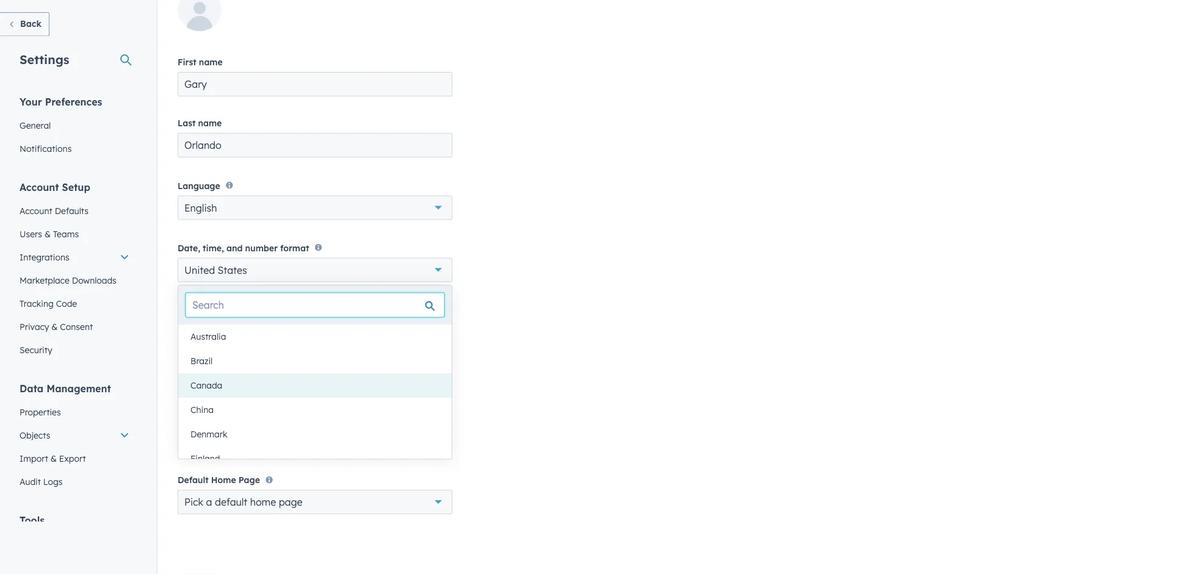 Task type: describe. For each thing, give the bounding box(es) containing it.
denmark button
[[178, 423, 452, 447]]

this for defaults
[[257, 445, 271, 456]]

your preferences
[[20, 96, 102, 108]]

last
[[178, 118, 196, 129]]

audit logs link
[[12, 471, 137, 494]]

sending
[[178, 343, 206, 352]]

phone
[[178, 319, 204, 329]]

china
[[191, 405, 214, 416]]

refer
[[403, 343, 420, 352]]

applies
[[215, 445, 244, 456]]

objects
[[20, 430, 50, 441]]

2 , from the left
[[318, 286, 320, 295]]

your preferences element
[[12, 95, 137, 160]]

integrations button
[[12, 246, 137, 269]]

name for first name
[[199, 57, 223, 67]]

1 , from the left
[[273, 286, 275, 295]]

3 , from the left
[[369, 286, 371, 295]]

this
[[178, 445, 194, 456]]

logs
[[43, 477, 63, 487]]

only
[[196, 445, 213, 456]]

to inside defaults this only applies to this hubspot account.
[[246, 445, 255, 456]]

phone number element
[[178, 367, 452, 391]]

marketplace downloads link
[[12, 269, 137, 292]]

management
[[47, 383, 111, 395]]

please
[[377, 343, 400, 352]]

security
[[20, 345, 52, 355]]

canada button
[[178, 374, 452, 398]]

data management
[[20, 383, 111, 395]]

import & export link
[[12, 447, 137, 471]]

policy
[[207, 354, 228, 363]]

privacy
[[178, 354, 205, 363]]

preferences
[[45, 96, 102, 108]]

import
[[20, 453, 48, 464]]

property
[[316, 343, 348, 352]]

privacy & consent
[[20, 322, 93, 332]]

2,
[[248, 286, 254, 295]]

date, time, and number format
[[178, 243, 309, 254]]

11/02/2023
[[277, 286, 318, 295]]

general link
[[12, 114, 137, 137]]

date,
[[178, 243, 200, 254]]

you
[[333, 332, 346, 341]]

12:05
[[322, 286, 340, 295]]

default home page
[[178, 475, 260, 486]]

home
[[211, 475, 236, 486]]

export
[[59, 453, 86, 464]]

0 vertical spatial and
[[227, 243, 243, 254]]

defaults inside account setup 'element'
[[55, 205, 89, 216]]

first
[[178, 57, 196, 67]]

page
[[239, 475, 260, 486]]

security link
[[12, 339, 137, 362]]

account defaults
[[20, 205, 89, 216]]

default
[[215, 496, 247, 509]]

1 horizontal spatial to
[[294, 332, 301, 341]]

may
[[191, 332, 207, 341]]

owner
[[292, 343, 314, 352]]

privacy & consent link
[[12, 315, 137, 339]]

users
[[20, 229, 42, 239]]

1,234.56
[[389, 286, 418, 295]]

back
[[20, 18, 41, 29]]

general
[[20, 120, 51, 131]]

import & export
[[20, 453, 86, 464]]

australia
[[191, 332, 226, 342]]

data management element
[[12, 382, 137, 494]]

settings
[[20, 52, 69, 67]]

finland button
[[178, 447, 452, 471]]

notifications link
[[12, 137, 137, 160]]

last name
[[178, 118, 222, 129]]

account.
[[312, 445, 346, 456]]

united
[[184, 264, 215, 276]]

users & teams link
[[12, 223, 137, 246]]

values.
[[350, 343, 375, 352]]

:
[[204, 286, 206, 295]]

more
[[243, 354, 262, 363]]

this for phone
[[224, 332, 237, 341]]

default
[[178, 475, 209, 486]]

users & teams
[[20, 229, 79, 239]]

canada
[[191, 380, 222, 391]]

& for consent
[[51, 322, 58, 332]]



Task type: vqa. For each thing, say whether or not it's contained in the screenshot.
PRESS TO SORT. "element"
no



Task type: locate. For each thing, give the bounding box(es) containing it.
brazil button
[[178, 349, 452, 374]]

pm
[[342, 286, 354, 295]]

2 horizontal spatial to
[[422, 343, 429, 352]]

2 horizontal spatial ,
[[369, 286, 371, 295]]

this inside phone number we may use this phone number to contact you about security events, sending workflow sms, and for owner property values. please refer to our privacy policy for more information
[[224, 332, 237, 341]]

this
[[224, 332, 237, 341], [257, 445, 271, 456]]

format
[[178, 286, 204, 295]]

brazil
[[191, 356, 213, 367]]

use
[[209, 332, 222, 341]]

1 horizontal spatial defaults
[[178, 428, 229, 443]]

2 vertical spatial and
[[263, 343, 277, 352]]

Last name text field
[[178, 133, 452, 158]]

account setup
[[20, 181, 90, 193]]

1 vertical spatial account
[[20, 205, 52, 216]]

2 vertical spatial &
[[51, 453, 57, 464]]

tracking
[[20, 298, 54, 309]]

phone number we may use this phone number to contact you about security events, sending workflow sms, and for owner property values. please refer to our privacy policy for more information
[[178, 319, 444, 363]]

notifications
[[20, 143, 72, 154]]

0 horizontal spatial this
[[224, 332, 237, 341]]

audit
[[20, 477, 41, 487]]

defaults up only
[[178, 428, 229, 443]]

account setup element
[[12, 180, 137, 362]]

english button
[[178, 196, 452, 220]]

to up owner
[[294, 332, 301, 341]]

marketplace downloads
[[20, 275, 117, 286]]

1 vertical spatial name
[[198, 118, 222, 129]]

0 horizontal spatial and
[[227, 243, 243, 254]]

& right the privacy
[[51, 322, 58, 332]]

format
[[280, 243, 309, 254]]

integrations
[[20, 252, 69, 263]]

australia button
[[178, 325, 452, 349]]

Search search field
[[186, 293, 445, 318]]

properties link
[[12, 401, 137, 424]]

this inside defaults this only applies to this hubspot account.
[[257, 445, 271, 456]]

0 horizontal spatial to
[[246, 445, 255, 456]]

1 vertical spatial &
[[51, 322, 58, 332]]

and right edt on the left of the page
[[373, 286, 387, 295]]

united states button
[[178, 258, 452, 283]]

number up information
[[264, 332, 292, 341]]

edit button
[[178, 0, 222, 35]]

1 vertical spatial and
[[373, 286, 387, 295]]

first name
[[178, 57, 223, 67]]

to left our
[[422, 343, 429, 352]]

data
[[20, 383, 44, 395]]

language
[[178, 180, 220, 191]]

account up users
[[20, 205, 52, 216]]

edt
[[356, 286, 369, 295]]

we
[[178, 332, 189, 341]]

2 vertical spatial to
[[246, 445, 255, 456]]

list box
[[178, 325, 452, 471]]

name right first
[[199, 57, 223, 67]]

account for account defaults
[[20, 205, 52, 216]]

0 vertical spatial this
[[224, 332, 237, 341]]

finland
[[191, 454, 220, 464]]

your
[[20, 96, 42, 108]]

1 vertical spatial for
[[231, 354, 241, 363]]

1 vertical spatial defaults
[[178, 428, 229, 443]]

& inside import & export link
[[51, 453, 57, 464]]

pick a default home page
[[184, 496, 303, 509]]

this up workflow
[[224, 332, 237, 341]]

name right last
[[198, 118, 222, 129]]

account for account setup
[[20, 181, 59, 193]]

& left export
[[51, 453, 57, 464]]

0 vertical spatial &
[[45, 229, 51, 239]]

pick
[[184, 496, 203, 509]]

united states
[[184, 264, 247, 276]]

phone
[[239, 332, 261, 341]]

and inside phone number we may use this phone number to contact you about security events, sending workflow sms, and for owner property values. please refer to our privacy policy for more information
[[263, 343, 277, 352]]

& inside privacy & consent link
[[51, 322, 58, 332]]

1 horizontal spatial and
[[263, 343, 277, 352]]

to right applies
[[246, 445, 255, 456]]

for down workflow
[[231, 354, 241, 363]]

workflow
[[208, 343, 241, 352]]

marketplace
[[20, 275, 70, 286]]

format : november 2, 2023 , 11/02/2023 , 12:05 pm edt , and 1,234.56
[[178, 286, 418, 295]]

china button
[[178, 398, 452, 423]]

& for export
[[51, 453, 57, 464]]

2 vertical spatial number
[[264, 332, 292, 341]]

to
[[294, 332, 301, 341], [422, 343, 429, 352], [246, 445, 255, 456]]

denmark
[[191, 429, 227, 440]]

🇺🇸 button
[[178, 367, 217, 391]]

defaults this only applies to this hubspot account.
[[178, 428, 346, 456]]

time,
[[203, 243, 224, 254]]

our
[[432, 343, 444, 352]]

downloads
[[72, 275, 117, 286]]

0 horizontal spatial ,
[[273, 286, 275, 295]]

, right 2,
[[273, 286, 275, 295]]

1 account from the top
[[20, 181, 59, 193]]

2 account from the top
[[20, 205, 52, 216]]

and right sms,
[[263, 343, 277, 352]]

defaults up users & teams link
[[55, 205, 89, 216]]

0 vertical spatial to
[[294, 332, 301, 341]]

setup
[[62, 181, 90, 193]]

a
[[206, 496, 212, 509]]

1 vertical spatial number
[[206, 319, 239, 329]]

privacy
[[20, 322, 49, 332]]

events,
[[403, 332, 428, 341]]

english
[[184, 202, 217, 214]]

1 horizontal spatial this
[[257, 445, 271, 456]]

2 horizontal spatial and
[[373, 286, 387, 295]]

account defaults link
[[12, 199, 137, 223]]

name for last name
[[198, 118, 222, 129]]

1 horizontal spatial ,
[[318, 286, 320, 295]]

properties
[[20, 407, 61, 418]]

consent
[[60, 322, 93, 332]]

& for teams
[[45, 229, 51, 239]]

tracking code link
[[12, 292, 137, 315]]

defaults inside defaults this only applies to this hubspot account.
[[178, 428, 229, 443]]

1 horizontal spatial for
[[279, 343, 290, 352]]

0 horizontal spatial defaults
[[55, 205, 89, 216]]

account up account defaults at the left top of the page
[[20, 181, 59, 193]]

& right users
[[45, 229, 51, 239]]

tracking code
[[20, 298, 77, 309]]

this left hubspot
[[257, 445, 271, 456]]

and right time,
[[227, 243, 243, 254]]

& inside users & teams link
[[45, 229, 51, 239]]

None telephone field
[[218, 367, 341, 391]]

, left 12:05
[[318, 286, 320, 295]]

account inside account defaults link
[[20, 205, 52, 216]]

1 vertical spatial this
[[257, 445, 271, 456]]

and
[[227, 243, 243, 254], [373, 286, 387, 295], [263, 343, 277, 352]]

0 vertical spatial defaults
[[55, 205, 89, 216]]

page
[[279, 496, 303, 509]]

0 vertical spatial name
[[199, 57, 223, 67]]

0 horizontal spatial for
[[231, 354, 241, 363]]

list box containing australia
[[178, 325, 452, 471]]

for up information
[[279, 343, 290, 352]]

,
[[273, 286, 275, 295], [318, 286, 320, 295], [369, 286, 371, 295]]

1 vertical spatial to
[[422, 343, 429, 352]]

back link
[[0, 12, 49, 36]]

hubspot
[[274, 445, 309, 456]]

about
[[348, 332, 370, 341]]

pick a default home page button
[[178, 490, 452, 515]]

First name text field
[[178, 72, 452, 96]]

number up use
[[206, 319, 239, 329]]

0 vertical spatial for
[[279, 343, 290, 352]]

0 vertical spatial number
[[245, 243, 278, 254]]

🇺🇸
[[184, 370, 197, 386]]

number left format
[[245, 243, 278, 254]]

objects button
[[12, 424, 137, 447]]

, right pm
[[369, 286, 371, 295]]

0 vertical spatial account
[[20, 181, 59, 193]]

number
[[245, 243, 278, 254], [206, 319, 239, 329], [264, 332, 292, 341]]



